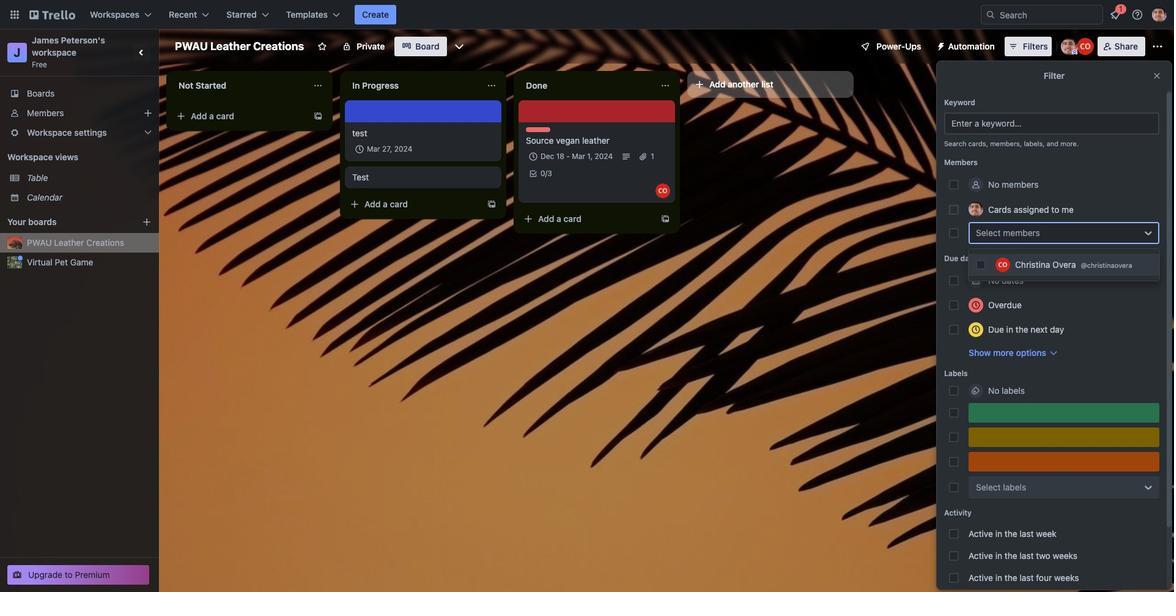 Task type: describe. For each thing, give the bounding box(es) containing it.
color: green, title: none element
[[969, 403, 1160, 423]]

sm image
[[932, 37, 949, 54]]

free
[[32, 60, 47, 69]]

workspace for workspace views
[[7, 152, 53, 162]]

show more options
[[969, 348, 1047, 358]]

search image
[[986, 10, 996, 20]]

date
[[961, 254, 977, 263]]

share button
[[1098, 37, 1146, 56]]

1 horizontal spatial to
[[1052, 204, 1060, 214]]

sourcing
[[526, 127, 558, 136]]

labels for no labels
[[1002, 386, 1026, 396]]

select members
[[977, 228, 1041, 238]]

0 / 3
[[541, 169, 552, 178]]

filters
[[1024, 41, 1049, 51]]

Board name text field
[[169, 37, 310, 56]]

last for week
[[1020, 529, 1035, 539]]

leather inside pwau leather creations link
[[54, 237, 84, 248]]

private button
[[335, 37, 393, 56]]

0 horizontal spatial card
[[216, 111, 234, 121]]

dec 18 - mar 1, 2024
[[541, 152, 613, 161]]

labels for select labels
[[1004, 482, 1027, 493]]

0 vertical spatial members
[[27, 108, 64, 118]]

color: bold red, title: "sourcing" element
[[526, 127, 558, 136]]

Mar 27, 2024 checkbox
[[352, 142, 416, 157]]

your boards
[[7, 217, 57, 227]]

a for done
[[557, 214, 562, 224]]

table
[[27, 173, 48, 183]]

pwau inside 'board name' text box
[[175, 40, 208, 53]]

virtual pet game link
[[27, 256, 152, 269]]

close popover image
[[1153, 71, 1163, 81]]

In Progress text field
[[345, 76, 480, 95]]

overa
[[1053, 259, 1077, 270]]

next
[[1031, 324, 1048, 335]]

0
[[541, 169, 546, 178]]

boards
[[27, 88, 55, 99]]

upgrade
[[28, 570, 62, 580]]

leather
[[583, 135, 610, 146]]

active in the last two weeks
[[969, 551, 1078, 561]]

pet
[[55, 257, 68, 267]]

james
[[32, 35, 59, 45]]

boards link
[[0, 84, 159, 103]]

not
[[179, 80, 194, 91]]

Not Started text field
[[171, 76, 306, 95]]

power-
[[877, 41, 906, 51]]

james peterson's workspace free
[[32, 35, 107, 69]]

show more options button
[[969, 347, 1059, 359]]

0 vertical spatial add a card
[[191, 111, 234, 121]]

27,
[[383, 144, 393, 154]]

assigned
[[1015, 204, 1050, 214]]

color: yellow, title: none element
[[969, 428, 1160, 447]]

list
[[762, 79, 774, 89]]

templates button
[[279, 5, 348, 24]]

1
[[651, 152, 655, 161]]

create
[[362, 9, 389, 20]]

add another list
[[710, 79, 774, 89]]

0 horizontal spatial to
[[65, 570, 73, 580]]

1 horizontal spatial james peterson (jamespeterson93) image
[[1153, 7, 1168, 22]]

add board image
[[142, 217, 152, 227]]

done
[[526, 80, 548, 91]]

mar 27, 2024
[[367, 144, 413, 154]]

add down not started
[[191, 111, 207, 121]]

0 horizontal spatial a
[[209, 111, 214, 121]]

source
[[526, 135, 554, 146]]

0 horizontal spatial christina overa (christinaovera) image
[[656, 184, 671, 198]]

in for active in the last four weeks
[[996, 573, 1003, 583]]

test
[[352, 128, 368, 138]]

due for due in the next day
[[989, 324, 1005, 335]]

pwau inside pwau leather creations link
[[27, 237, 52, 248]]

vegan
[[556, 135, 580, 146]]

j link
[[7, 43, 27, 62]]

automation button
[[932, 37, 1003, 56]]

weeks for active in the last four weeks
[[1055, 573, 1080, 583]]

last for four
[[1020, 573, 1035, 583]]

started
[[196, 80, 227, 91]]

dec
[[541, 152, 555, 161]]

add a card for done
[[539, 214, 582, 224]]

active for active in the last week
[[969, 529, 994, 539]]

private
[[357, 41, 385, 51]]

sourcing source vegan leather
[[526, 127, 610, 146]]

activity
[[945, 509, 972, 518]]

pwau leather creations inside 'board name' text box
[[175, 40, 304, 53]]

christina
[[1016, 259, 1051, 270]]

week
[[1037, 529, 1057, 539]]

calendar link
[[27, 192, 152, 204]]

members,
[[991, 140, 1023, 147]]

upgrade to premium
[[28, 570, 110, 580]]

and
[[1047, 140, 1059, 147]]

no for no labels
[[989, 386, 1000, 396]]

settings
[[74, 127, 107, 138]]

0 horizontal spatial pwau leather creations
[[27, 237, 124, 248]]

power-ups
[[877, 41, 922, 51]]

members for no members
[[1002, 179, 1039, 190]]

power-ups button
[[853, 37, 929, 56]]

create button
[[355, 5, 397, 24]]

pwau leather creations link
[[27, 237, 152, 249]]

1 notification image
[[1109, 7, 1124, 22]]

christina overa (christinaovera) image
[[996, 258, 1011, 272]]

progress
[[362, 80, 399, 91]]

star or unstar board image
[[318, 42, 328, 51]]

dates
[[1002, 275, 1024, 286]]

workspace settings button
[[0, 123, 159, 143]]

Enter a keyword… text field
[[945, 113, 1160, 135]]

board link
[[395, 37, 447, 56]]

create from template… image for in progress
[[487, 200, 497, 209]]

your boards with 2 items element
[[7, 215, 124, 229]]

1 vertical spatial creations
[[86, 237, 124, 248]]

the for day
[[1016, 324, 1029, 335]]

options
[[1017, 348, 1047, 358]]

test link
[[352, 171, 494, 184]]

recent
[[169, 9, 197, 20]]

1,
[[588, 152, 593, 161]]



Task type: vqa. For each thing, say whether or not it's contained in the screenshot.
No
yes



Task type: locate. For each thing, give the bounding box(es) containing it.
0 horizontal spatial leather
[[54, 237, 84, 248]]

creations
[[253, 40, 304, 53], [86, 237, 124, 248]]

christina overa (christinaovera) image
[[1077, 38, 1095, 55], [656, 184, 671, 198]]

1 vertical spatial workspace
[[7, 152, 53, 162]]

1 horizontal spatial mar
[[572, 152, 586, 161]]

christina overa @christinaovera
[[1016, 259, 1133, 270]]

creations inside 'board name' text box
[[253, 40, 304, 53]]

add
[[710, 79, 726, 89], [191, 111, 207, 121], [365, 199, 381, 209], [539, 214, 555, 224]]

leather down starred
[[211, 40, 251, 53]]

1 vertical spatial a
[[383, 199, 388, 209]]

labels down show more options 'button'
[[1002, 386, 1026, 396]]

james peterson's workspace link
[[32, 35, 107, 58]]

1 vertical spatial select
[[977, 482, 1002, 493]]

workspace up the workspace views
[[27, 127, 72, 138]]

in down active in the last week
[[996, 551, 1003, 561]]

active down active in the last week
[[969, 551, 994, 561]]

2 horizontal spatial add a card
[[539, 214, 582, 224]]

active for active in the last two weeks
[[969, 551, 994, 561]]

2 horizontal spatial add a card button
[[519, 209, 656, 229]]

add a card button for done
[[519, 209, 656, 229]]

1 active from the top
[[969, 529, 994, 539]]

members link
[[0, 103, 159, 123]]

1 horizontal spatial creations
[[253, 40, 304, 53]]

add a card button
[[171, 106, 308, 126], [345, 195, 482, 214], [519, 209, 656, 229]]

0 vertical spatial pwau
[[175, 40, 208, 53]]

no labels
[[989, 386, 1026, 396]]

to right the upgrade
[[65, 570, 73, 580]]

premium
[[75, 570, 110, 580]]

mar inside 'mar 27, 2024' option
[[367, 144, 380, 154]]

the down active in the last two weeks
[[1005, 573, 1018, 583]]

to left me
[[1052, 204, 1060, 214]]

members for select members
[[1004, 228, 1041, 238]]

/
[[546, 169, 548, 178]]

four
[[1037, 573, 1053, 583]]

select
[[977, 228, 1002, 238], [977, 482, 1002, 493]]

add a card button for in progress
[[345, 195, 482, 214]]

card
[[216, 111, 234, 121], [390, 199, 408, 209], [564, 214, 582, 224]]

board
[[416, 41, 440, 51]]

active for active in the last four weeks
[[969, 573, 994, 583]]

3
[[548, 169, 552, 178]]

1 select from the top
[[977, 228, 1002, 238]]

a
[[209, 111, 214, 121], [383, 199, 388, 209], [557, 214, 562, 224]]

weeks for active in the last two weeks
[[1054, 551, 1078, 561]]

weeks right two in the right of the page
[[1054, 551, 1078, 561]]

starred button
[[219, 5, 276, 24]]

workspace views
[[7, 152, 78, 162]]

automation
[[949, 41, 996, 51]]

2 no from the top
[[989, 275, 1000, 286]]

last left two in the right of the page
[[1020, 551, 1035, 561]]

open information menu image
[[1132, 9, 1144, 21]]

Done text field
[[519, 76, 654, 95]]

1 vertical spatial weeks
[[1055, 573, 1080, 583]]

add down 0 / 3
[[539, 214, 555, 224]]

no for no dates
[[989, 275, 1000, 286]]

0 vertical spatial select
[[977, 228, 1002, 238]]

another
[[728, 79, 760, 89]]

the for four
[[1005, 573, 1018, 583]]

filters button
[[1005, 37, 1052, 56]]

customize views image
[[453, 40, 465, 53]]

active in the last week
[[969, 529, 1057, 539]]

1 vertical spatial create from template… image
[[661, 214, 671, 224]]

the down active in the last week
[[1005, 551, 1018, 561]]

mar right -
[[572, 152, 586, 161]]

0 vertical spatial a
[[209, 111, 214, 121]]

pwau
[[175, 40, 208, 53], [27, 237, 52, 248]]

2 horizontal spatial a
[[557, 214, 562, 224]]

members down the search
[[945, 158, 978, 167]]

active down active in the last two weeks
[[969, 573, 994, 583]]

virtual pet game
[[27, 257, 93, 267]]

members down boards
[[27, 108, 64, 118]]

2 horizontal spatial card
[[564, 214, 582, 224]]

in for active in the last week
[[996, 529, 1003, 539]]

card for in progress
[[390, 199, 408, 209]]

active down activity
[[969, 529, 994, 539]]

add a card down test
[[365, 199, 408, 209]]

day
[[1051, 324, 1065, 335]]

no down christina overa (christinaovera) image at the top right of the page
[[989, 275, 1000, 286]]

due for due date
[[945, 254, 959, 263]]

last left four
[[1020, 573, 1035, 583]]

search cards, members, labels, and more.
[[945, 140, 1080, 147]]

0 vertical spatial james peterson (jamespeterson93) image
[[1153, 7, 1168, 22]]

add a card down '3'
[[539, 214, 582, 224]]

in for due in the next day
[[1007, 324, 1014, 335]]

0 vertical spatial weeks
[[1054, 551, 1078, 561]]

show menu image
[[1152, 40, 1165, 53]]

add a card button down not started text field
[[171, 106, 308, 126]]

1 vertical spatial due
[[989, 324, 1005, 335]]

1 no from the top
[[989, 179, 1000, 190]]

1 horizontal spatial card
[[390, 199, 408, 209]]

2 active from the top
[[969, 551, 994, 561]]

pwau leather creations down starred
[[175, 40, 304, 53]]

james peterson (jamespeterson93) image left cards
[[969, 202, 984, 217]]

2024 inside checkbox
[[595, 152, 613, 161]]

3 active from the top
[[969, 573, 994, 583]]

leather down your boards with 2 items element
[[54, 237, 84, 248]]

create from template… image
[[313, 111, 323, 121]]

add a card button down test link at the top left of the page
[[345, 195, 482, 214]]

1 horizontal spatial add a card
[[365, 199, 408, 209]]

labels up active in the last week
[[1004, 482, 1027, 493]]

0 vertical spatial leather
[[211, 40, 251, 53]]

active
[[969, 529, 994, 539], [969, 551, 994, 561], [969, 573, 994, 583]]

0 vertical spatial card
[[216, 111, 234, 121]]

due up more
[[989, 324, 1005, 335]]

0 horizontal spatial james peterson (jamespeterson93) image
[[969, 202, 984, 217]]

views
[[55, 152, 78, 162]]

last left 'week'
[[1020, 529, 1035, 539]]

leather inside 'board name' text box
[[211, 40, 251, 53]]

upgrade to premium link
[[7, 565, 149, 585]]

peterson's
[[61, 35, 105, 45]]

workspace
[[32, 47, 76, 58]]

select for select members
[[977, 228, 1002, 238]]

share
[[1115, 41, 1139, 51]]

leather
[[211, 40, 251, 53], [54, 237, 84, 248]]

recent button
[[162, 5, 217, 24]]

1 vertical spatial leather
[[54, 237, 84, 248]]

18
[[557, 152, 565, 161]]

pwau leather creations up game
[[27, 237, 124, 248]]

2024 inside option
[[395, 144, 413, 154]]

james peterson (jamespeterson93) image
[[1153, 7, 1168, 22], [969, 202, 984, 217]]

in
[[1007, 324, 1014, 335], [996, 529, 1003, 539], [996, 551, 1003, 561], [996, 573, 1003, 583]]

a for in progress
[[383, 199, 388, 209]]

0 vertical spatial no
[[989, 179, 1000, 190]]

1 vertical spatial james peterson (jamespeterson93) image
[[969, 202, 984, 217]]

1 vertical spatial to
[[65, 570, 73, 580]]

1 vertical spatial card
[[390, 199, 408, 209]]

workspace for workspace settings
[[27, 127, 72, 138]]

color: orange, title: none element
[[969, 452, 1160, 472]]

0 horizontal spatial add a card button
[[171, 106, 308, 126]]

mar
[[367, 144, 380, 154], [572, 152, 586, 161]]

1 last from the top
[[1020, 529, 1035, 539]]

no
[[989, 179, 1000, 190], [989, 275, 1000, 286], [989, 386, 1000, 396]]

1 horizontal spatial pwau
[[175, 40, 208, 53]]

0 horizontal spatial 2024
[[395, 144, 413, 154]]

pwau up virtual
[[27, 237, 52, 248]]

0 horizontal spatial pwau
[[27, 237, 52, 248]]

1 vertical spatial labels
[[1004, 482, 1027, 493]]

select down cards
[[977, 228, 1002, 238]]

members down the "cards assigned to me"
[[1004, 228, 1041, 238]]

ups
[[906, 41, 922, 51]]

1 horizontal spatial members
[[945, 158, 978, 167]]

cards assigned to me
[[989, 204, 1075, 214]]

due left date
[[945, 254, 959, 263]]

starred
[[227, 9, 257, 20]]

select for select labels
[[977, 482, 1002, 493]]

in progress
[[352, 80, 399, 91]]

due in the next day
[[989, 324, 1065, 335]]

more.
[[1061, 140, 1080, 147]]

1 horizontal spatial add a card button
[[345, 195, 482, 214]]

creations down templates
[[253, 40, 304, 53]]

1 vertical spatial members
[[1004, 228, 1041, 238]]

0 vertical spatial to
[[1052, 204, 1060, 214]]

2024 right 1,
[[595, 152, 613, 161]]

primary element
[[0, 0, 1175, 29]]

1 horizontal spatial 2024
[[595, 152, 613, 161]]

1 horizontal spatial due
[[989, 324, 1005, 335]]

add another list button
[[688, 71, 854, 98]]

0 horizontal spatial creations
[[86, 237, 124, 248]]

the for week
[[1005, 529, 1018, 539]]

1 vertical spatial add a card
[[365, 199, 408, 209]]

boards
[[28, 217, 57, 227]]

workspace inside "popup button"
[[27, 127, 72, 138]]

1 horizontal spatial christina overa (christinaovera) image
[[1077, 38, 1095, 55]]

0 vertical spatial pwau leather creations
[[175, 40, 304, 53]]

cards,
[[969, 140, 989, 147]]

3 last from the top
[[1020, 573, 1035, 583]]

add a card down started
[[191, 111, 234, 121]]

add left another
[[710, 79, 726, 89]]

table link
[[27, 172, 152, 184]]

0 horizontal spatial mar
[[367, 144, 380, 154]]

filter
[[1045, 70, 1066, 81]]

no for no members
[[989, 179, 1000, 190]]

@christinaovera
[[1082, 261, 1133, 269]]

0 vertical spatial create from template… image
[[487, 200, 497, 209]]

add a card button down '3'
[[519, 209, 656, 229]]

to
[[1052, 204, 1060, 214], [65, 570, 73, 580]]

2 select from the top
[[977, 482, 1002, 493]]

members
[[27, 108, 64, 118], [945, 158, 978, 167]]

card for done
[[564, 214, 582, 224]]

2024 right 27,
[[395, 144, 413, 154]]

show
[[969, 348, 992, 358]]

weeks right four
[[1055, 573, 1080, 583]]

workspace up table at the top of the page
[[7, 152, 53, 162]]

Dec 18 - Mar 1, 2024 checkbox
[[526, 149, 617, 164]]

1 vertical spatial pwau
[[27, 237, 52, 248]]

2 vertical spatial active
[[969, 573, 994, 583]]

the up active in the last two weeks
[[1005, 529, 1018, 539]]

0 vertical spatial workspace
[[27, 127, 72, 138]]

1 vertical spatial members
[[945, 158, 978, 167]]

james peterson (jamespeterson93) image right open information menu icon at the right of page
[[1153, 7, 1168, 22]]

0 vertical spatial christina overa (christinaovera) image
[[1077, 38, 1095, 55]]

0 vertical spatial creations
[[253, 40, 304, 53]]

due date
[[945, 254, 977, 263]]

more
[[994, 348, 1015, 358]]

active in the last four weeks
[[969, 573, 1080, 583]]

in up the show more options
[[1007, 324, 1014, 335]]

1 horizontal spatial create from template… image
[[661, 214, 671, 224]]

members up the "cards assigned to me"
[[1002, 179, 1039, 190]]

the for two
[[1005, 551, 1018, 561]]

2 vertical spatial no
[[989, 386, 1000, 396]]

1 vertical spatial active
[[969, 551, 994, 561]]

james peterson (jamespeterson93) image
[[1062, 38, 1079, 55]]

1 horizontal spatial a
[[383, 199, 388, 209]]

0 horizontal spatial create from template… image
[[487, 200, 497, 209]]

-
[[567, 152, 570, 161]]

labels,
[[1025, 140, 1046, 147]]

back to home image
[[29, 5, 75, 24]]

create from template… image
[[487, 200, 497, 209], [661, 214, 671, 224]]

game
[[70, 257, 93, 267]]

0 horizontal spatial due
[[945, 254, 959, 263]]

1 vertical spatial last
[[1020, 551, 1035, 561]]

1 horizontal spatial pwau leather creations
[[175, 40, 304, 53]]

0 vertical spatial labels
[[1002, 386, 1026, 396]]

pwau down recent "dropdown button"
[[175, 40, 208, 53]]

mar inside dec 18 - mar 1, 2024 checkbox
[[572, 152, 586, 161]]

the left next
[[1016, 324, 1029, 335]]

keyword
[[945, 98, 976, 107]]

add a card for in progress
[[365, 199, 408, 209]]

2024
[[395, 144, 413, 154], [595, 152, 613, 161]]

in up active in the last two weeks
[[996, 529, 1003, 539]]

labels
[[1002, 386, 1026, 396], [1004, 482, 1027, 493]]

creations up virtual pet game link
[[86, 237, 124, 248]]

virtual
[[27, 257, 53, 267]]

2 vertical spatial a
[[557, 214, 562, 224]]

select up active in the last week
[[977, 482, 1002, 493]]

Search field
[[996, 6, 1103, 24]]

0 vertical spatial members
[[1002, 179, 1039, 190]]

source vegan leather link
[[526, 135, 668, 147]]

j
[[14, 45, 21, 59]]

2 vertical spatial last
[[1020, 573, 1035, 583]]

0 vertical spatial last
[[1020, 529, 1035, 539]]

select labels
[[977, 482, 1027, 493]]

1 horizontal spatial leather
[[211, 40, 251, 53]]

0 vertical spatial active
[[969, 529, 994, 539]]

mar left 27,
[[367, 144, 380, 154]]

0 horizontal spatial add a card
[[191, 111, 234, 121]]

2 vertical spatial card
[[564, 214, 582, 224]]

in down active in the last two weeks
[[996, 573, 1003, 583]]

2 last from the top
[[1020, 551, 1035, 561]]

2 vertical spatial add a card
[[539, 214, 582, 224]]

1 vertical spatial christina overa (christinaovera) image
[[656, 184, 671, 198]]

add inside "button"
[[710, 79, 726, 89]]

1 vertical spatial no
[[989, 275, 1000, 286]]

this member is an admin of this board. image
[[1073, 50, 1078, 55]]

0 horizontal spatial members
[[27, 108, 64, 118]]

last for two
[[1020, 551, 1035, 561]]

me
[[1062, 204, 1075, 214]]

no members
[[989, 179, 1039, 190]]

no up cards
[[989, 179, 1000, 190]]

your
[[7, 217, 26, 227]]

create from template… image for done
[[661, 214, 671, 224]]

add down test
[[365, 199, 381, 209]]

last
[[1020, 529, 1035, 539], [1020, 551, 1035, 561], [1020, 573, 1035, 583]]

workspace navigation collapse icon image
[[133, 44, 151, 61]]

no down more
[[989, 386, 1000, 396]]

1 vertical spatial pwau leather creations
[[27, 237, 124, 248]]

3 no from the top
[[989, 386, 1000, 396]]

workspaces button
[[83, 5, 159, 24]]

0 vertical spatial due
[[945, 254, 959, 263]]

in for active in the last two weeks
[[996, 551, 1003, 561]]



